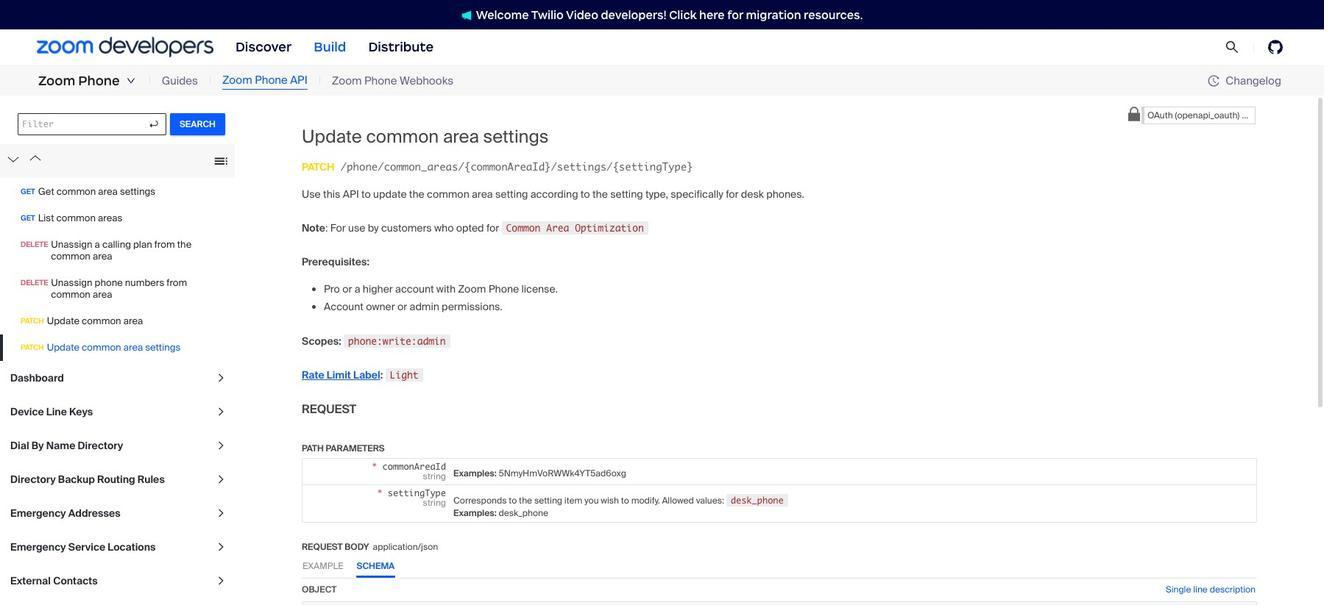 Task type: locate. For each thing, give the bounding box(es) containing it.
video
[[566, 8, 598, 22]]

2 phone from the left
[[255, 73, 288, 88]]

search image
[[1225, 40, 1239, 54]]

zoom phone api link
[[222, 72, 307, 90]]

2 horizontal spatial phone
[[364, 73, 397, 88]]

phone left webhooks
[[364, 73, 397, 88]]

single
[[1166, 584, 1191, 596]]

twilio
[[531, 8, 564, 22]]

0 vertical spatial request
[[302, 402, 356, 417]]

zoom for zoom phone
[[38, 73, 75, 89]]

here
[[699, 8, 725, 22]]

request
[[302, 402, 356, 417], [302, 541, 343, 553]]

developers!
[[601, 8, 667, 22]]

1 horizontal spatial zoom
[[222, 73, 252, 88]]

phone left down "icon"
[[78, 73, 120, 89]]

phone for zoom phone webhooks
[[364, 73, 397, 88]]

request left body
[[302, 541, 343, 553]]

3 zoom from the left
[[332, 73, 362, 88]]

request for request
[[302, 402, 356, 417]]

0 horizontal spatial phone
[[78, 73, 120, 89]]

single line description
[[1166, 584, 1256, 596]]

1 request from the top
[[302, 402, 356, 417]]

click
[[669, 8, 697, 22]]

zoom for zoom phone api
[[222, 73, 252, 88]]

body
[[345, 541, 369, 553]]

2 request from the top
[[302, 541, 343, 553]]

phone
[[78, 73, 120, 89], [255, 73, 288, 88], [364, 73, 397, 88]]

1 phone from the left
[[78, 73, 120, 89]]

github image
[[1268, 40, 1283, 54]]

path parameters
[[302, 443, 385, 455]]

request up path parameters
[[302, 402, 356, 417]]

2 zoom from the left
[[222, 73, 252, 88]]

zoom phone webhooks link
[[332, 73, 453, 89]]

history image
[[1208, 75, 1226, 87], [1208, 75, 1220, 87]]

zoom
[[38, 73, 75, 89], [222, 73, 252, 88], [332, 73, 362, 88]]

0 horizontal spatial zoom
[[38, 73, 75, 89]]

2 horizontal spatial zoom
[[332, 73, 362, 88]]

1 vertical spatial request
[[302, 541, 343, 553]]

migration
[[746, 8, 801, 22]]

welcome twilio video developers! click here for migration resources. link
[[447, 7, 878, 22]]

notification image
[[461, 10, 476, 20], [461, 10, 472, 20]]

1 zoom from the left
[[38, 73, 75, 89]]

phone left api
[[255, 73, 288, 88]]

1 horizontal spatial phone
[[255, 73, 288, 88]]

3 phone from the left
[[364, 73, 397, 88]]

request body application/json
[[302, 541, 438, 553]]



Task type: describe. For each thing, give the bounding box(es) containing it.
phone for zoom phone
[[78, 73, 120, 89]]

history image left changelog
[[1208, 75, 1220, 87]]

github image
[[1268, 40, 1283, 54]]

for
[[727, 8, 743, 22]]

application/json
[[373, 541, 438, 553]]

zoom for zoom phone webhooks
[[332, 73, 362, 88]]

zoom developer logo image
[[37, 37, 213, 57]]

down image
[[126, 77, 135, 85]]

resources.
[[804, 8, 863, 22]]

description
[[1210, 584, 1256, 596]]

welcome twilio video developers! click here for migration resources.
[[476, 8, 863, 22]]

request for request body application/json
[[302, 541, 343, 553]]

object
[[302, 584, 337, 596]]

search image
[[1225, 40, 1239, 54]]

history image down search icon
[[1208, 75, 1226, 87]]

changelog
[[1226, 73, 1281, 88]]

webhooks
[[400, 73, 453, 88]]

guides link
[[162, 73, 198, 89]]

zoom phone webhooks
[[332, 73, 453, 88]]

phone for zoom phone api
[[255, 73, 288, 88]]

path
[[302, 443, 324, 455]]

line
[[1193, 584, 1208, 596]]

welcome
[[476, 8, 529, 22]]

guides
[[162, 73, 198, 88]]

api
[[290, 73, 307, 88]]

zoom phone api
[[222, 73, 307, 88]]

zoom phone
[[38, 73, 120, 89]]

changelog link
[[1208, 73, 1281, 88]]

parameters
[[326, 443, 385, 455]]



